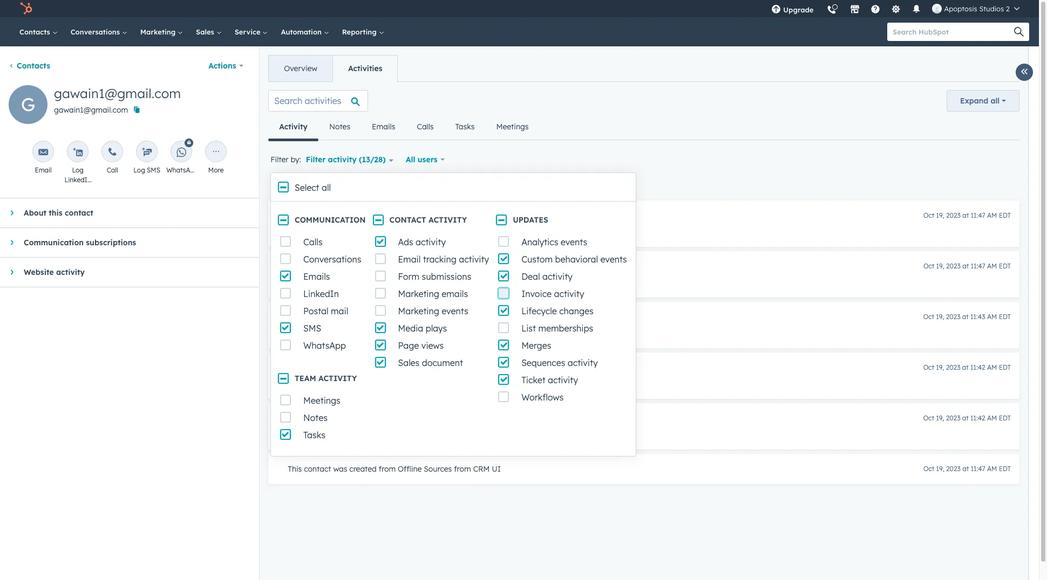 Task type: vqa. For each thing, say whether or not it's contained in the screenshot.
Marketing events "events"
yes



Task type: locate. For each thing, give the bounding box(es) containing it.
1 vertical spatial all
[[322, 182, 331, 193]]

2 edt from the top
[[999, 262, 1011, 270]]

conversations
[[71, 28, 122, 36], [303, 254, 361, 265]]

lifecycle change down the
[[288, 262, 351, 272]]

calls down communication
[[303, 237, 323, 248]]

at for opportunity
[[963, 212, 969, 220]]

form submissions
[[398, 272, 471, 282]]

sent
[[454, 328, 469, 337]]

2 filter from the left
[[306, 155, 326, 165]]

lifecycle change down select all
[[288, 211, 351, 221]]

lifecycle for opportunity
[[288, 211, 321, 221]]

marketing link
[[134, 17, 189, 46]]

filter left the by:
[[271, 155, 289, 165]]

0 horizontal spatial all
[[322, 182, 331, 193]]

view up invoice
[[523, 277, 541, 287]]

contact down the message
[[65, 208, 93, 218]]

all right select
[[322, 182, 331, 193]]

0 horizontal spatial conversations
[[71, 28, 122, 36]]

help image
[[871, 5, 881, 15]]

0 horizontal spatial to
[[411, 328, 419, 337]]

notes button
[[318, 114, 361, 140]]

created
[[349, 465, 377, 474]]

tara schultz button
[[288, 275, 335, 288], [288, 326, 335, 339], [288, 377, 335, 390], [288, 428, 335, 440]]

events up custom behavioral events
[[561, 237, 587, 248]]

1 vertical spatial was
[[333, 465, 347, 474]]

activity button
[[268, 114, 318, 141]]

october
[[271, 180, 304, 191]]

1 lifecycle change from the top
[[288, 211, 351, 221]]

2023 for third deal activity element
[[946, 415, 961, 423]]

memberships
[[538, 323, 593, 334]]

tara schultz for appointment scheduled
[[288, 378, 335, 388]]

1 horizontal spatial email
[[398, 254, 421, 265]]

log down log sms image
[[133, 166, 145, 174]]

0 vertical spatial tara schultz
[[288, 328, 335, 337]]

1 vertical spatial oct 19, 2023 at 11:42 am edt
[[923, 415, 1011, 423]]

0 horizontal spatial this
[[49, 208, 62, 218]]

analytics
[[521, 237, 558, 248]]

6 am from the top
[[987, 465, 997, 473]]

help button
[[867, 0, 885, 17]]

email down email image
[[35, 166, 52, 174]]

caret image
[[11, 240, 13, 246]]

events
[[561, 237, 587, 248], [600, 254, 627, 265], [442, 306, 468, 317]]

lead
[[501, 277, 519, 287]]

marketing down tara schultz updated the lifecycle stage for this contact to lead .
[[398, 289, 439, 300]]

oct 19, 2023 at 11:47 am edt for .
[[924, 212, 1011, 220]]

log linkedin message
[[64, 166, 92, 194]]

communication subscriptions
[[24, 238, 136, 248]]

whatsapp up "team activity"
[[303, 341, 346, 351]]

list memberships
[[521, 323, 593, 334]]

call image
[[107, 147, 117, 158]]

link opens in a new window image
[[564, 226, 572, 239], [521, 329, 528, 337]]

navigation up "search activities" search box
[[268, 55, 398, 82]]

0 vertical spatial deal activity element
[[268, 302, 1020, 349]]

form
[[398, 272, 419, 282]]

edt for opportunity
[[999, 212, 1011, 220]]

3 11:47 from the top
[[971, 465, 985, 473]]

2 am from the top
[[987, 262, 997, 270]]

log down log linkedin message icon
[[72, 166, 84, 174]]

to left opportunity
[[460, 226, 467, 236]]

1 horizontal spatial updated
[[428, 226, 458, 236]]

2 11:42 from the top
[[971, 415, 985, 423]]

0 vertical spatial gawain1@gmail.com
[[54, 85, 181, 101]]

to up the page views
[[411, 328, 419, 337]]

sales up actions
[[196, 28, 216, 36]]

1 vertical spatial lifecycle
[[383, 277, 411, 287]]

2 11:47 from the top
[[971, 262, 985, 270]]

stage down communication
[[333, 226, 353, 236]]

1 caret image from the top
[[11, 210, 13, 216]]

sales for sales
[[196, 28, 216, 36]]

details left list
[[493, 328, 519, 337]]

was up ads activity
[[412, 226, 426, 236]]

1 schultz from the top
[[307, 277, 335, 287]]

all right expand
[[991, 96, 1000, 106]]

filter right the by:
[[306, 155, 326, 165]]

2 oct 19, 2023 at 11:42 am edt from the top
[[923, 415, 1011, 423]]

0 vertical spatial lifecycle change element
[[268, 201, 1020, 247]]

11:42 for second deal activity element from the top of the october 2023 "feed"
[[971, 364, 985, 372]]

lifecycle
[[303, 226, 331, 236], [383, 277, 411, 287]]

4 am from the top
[[987, 364, 997, 372]]

1 horizontal spatial stage
[[413, 277, 433, 287]]

meetings down "team activity"
[[303, 396, 340, 406]]

1 am from the top
[[987, 212, 997, 220]]

1 tara from the top
[[288, 277, 305, 287]]

2 lifecycle change from the top
[[288, 262, 351, 272]]

3 am from the top
[[987, 313, 997, 321]]

1 vertical spatial oct 19, 2023 at 11:47 am edt
[[924, 262, 1011, 270]]

link opens in a new window image inside lifecycle change element
[[564, 226, 572, 239]]

2 from from the left
[[454, 465, 471, 474]]

2 vertical spatial oct 19, 2023 at 11:47 am edt
[[924, 465, 1011, 473]]

0 vertical spatial oct 19, 2023 at 11:42 am edt
[[923, 364, 1011, 372]]

2 horizontal spatial .
[[519, 277, 521, 287]]

5 19, from the top
[[936, 415, 944, 423]]

stage up the 'marketing emails'
[[413, 277, 433, 287]]

edt for appointment scheduled
[[999, 364, 1011, 372]]

1 edt from the top
[[999, 212, 1011, 220]]

change
[[323, 211, 351, 221], [323, 262, 351, 272]]

october 2023 feed
[[260, 82, 1028, 498]]

am for opportunity
[[987, 212, 997, 220]]

sms down log sms image
[[147, 166, 160, 174]]

0 vertical spatial lifecycle
[[288, 211, 321, 221]]

0 vertical spatial lifecycle change
[[288, 211, 351, 221]]

0 vertical spatial sales
[[196, 28, 216, 36]]

change down select all
[[323, 211, 351, 221]]

schultz inside lifecycle change element
[[307, 277, 335, 287]]

mail
[[331, 306, 348, 317]]

am
[[987, 212, 997, 220], [987, 262, 997, 270], [987, 313, 997, 321], [987, 364, 997, 372], [987, 415, 997, 423], [987, 465, 997, 473]]

1 vertical spatial notes
[[303, 413, 328, 424]]

page
[[398, 341, 419, 351]]

details for view details link below custom at the top of the page
[[543, 277, 569, 287]]

marketing for marketing events
[[398, 306, 439, 317]]

1 horizontal spatial events
[[561, 237, 587, 248]]

ticket activity
[[521, 375, 578, 386]]

oct for updated the lifecycle stage for this contact to
[[924, 262, 934, 270]]

2 caret image from the top
[[11, 269, 13, 276]]

1 vertical spatial marketing
[[398, 289, 439, 300]]

view down updates
[[517, 226, 535, 236]]

2 oct 19, 2023 at 11:47 am edt from the top
[[924, 262, 1011, 270]]

expand all
[[960, 96, 1000, 106]]

details for view details link over workflows
[[530, 378, 555, 388]]

all
[[991, 96, 1000, 106], [322, 182, 331, 193]]

0 vertical spatial events
[[561, 237, 587, 248]]

hubspot image
[[19, 2, 32, 15]]

log sms
[[133, 166, 160, 174]]

0 horizontal spatial was
[[333, 465, 347, 474]]

contact activity
[[389, 215, 467, 225]]

2 vertical spatial 11:47
[[971, 465, 985, 473]]

updated
[[428, 226, 458, 236], [337, 277, 367, 287]]

3 schultz from the top
[[307, 378, 335, 388]]

apoptosis studios 2 button
[[926, 0, 1026, 17]]

0 vertical spatial this
[[49, 208, 62, 218]]

moved right team
[[337, 378, 361, 388]]

lifecycle for updated the lifecycle stage for this contact to
[[288, 262, 321, 272]]

link opens in a new window image up merges
[[521, 329, 528, 337]]

3 tara schultz from the top
[[288, 429, 335, 439]]

updates
[[513, 215, 548, 225]]

to inside deal activity element
[[411, 328, 419, 337]]

0 horizontal spatial link opens in a new window image
[[521, 329, 528, 337]]

3 edt from the top
[[999, 313, 1011, 321]]

1 horizontal spatial from
[[454, 465, 471, 474]]

was
[[412, 226, 426, 236], [333, 465, 347, 474]]

19, for opportunity
[[936, 212, 944, 220]]

view
[[517, 226, 535, 236], [523, 277, 541, 287], [473, 328, 491, 337], [509, 378, 527, 388]]

view details for view details link underneath updates
[[517, 226, 562, 236]]

link opens in a new window image
[[570, 276, 578, 289], [570, 279, 578, 287], [400, 327, 407, 340], [521, 327, 528, 340], [400, 329, 407, 337], [557, 378, 565, 391], [557, 380, 565, 388]]

2 change from the top
[[323, 262, 351, 272]]

tara
[[288, 277, 305, 287], [288, 328, 305, 337], [288, 378, 305, 388], [288, 429, 305, 439]]

meetings inside button
[[496, 122, 529, 132]]

2 moved from the top
[[337, 378, 361, 388]]

2 19, from the top
[[936, 262, 944, 270]]

view details left list
[[473, 328, 519, 337]]

2 schultz from the top
[[307, 328, 335, 337]]

page views
[[398, 341, 444, 351]]

was left created
[[333, 465, 347, 474]]

sms
[[147, 166, 160, 174], [303, 323, 321, 334]]

from left crm
[[454, 465, 471, 474]]

lifecycle down communication
[[303, 226, 331, 236]]

marketing
[[140, 28, 178, 36], [398, 289, 439, 300], [398, 306, 439, 317]]

1 vertical spatial lifecycle change element
[[268, 252, 1020, 298]]

emails button
[[361, 114, 406, 140]]

for up the 'marketing emails'
[[435, 277, 445, 287]]

1 horizontal spatial all
[[991, 96, 1000, 106]]

4 tara schultz button from the top
[[288, 428, 335, 440]]

marketing left sales link
[[140, 28, 178, 36]]

all
[[406, 155, 415, 165]]

1 deal activity element from the top
[[268, 302, 1020, 349]]

1 vertical spatial email
[[398, 254, 421, 265]]

linkedin up postal mail
[[303, 289, 339, 300]]

caret image left about
[[11, 210, 13, 216]]

0 vertical spatial emails
[[372, 122, 395, 132]]

0 vertical spatial for
[[355, 226, 365, 236]]

0 vertical spatial all
[[991, 96, 1000, 106]]

1 log from the left
[[72, 166, 84, 174]]

about
[[24, 208, 46, 218]]

oct for deal
[[923, 313, 934, 321]]

0 horizontal spatial calls
[[303, 237, 323, 248]]

was inside lifecycle change element
[[412, 226, 426, 236]]

details up workflows
[[530, 378, 555, 388]]

1 horizontal spatial sales
[[398, 358, 420, 369]]

workflows
[[521, 392, 564, 403]]

details up analytics events
[[537, 226, 562, 236]]

offline
[[398, 465, 422, 474]]

all for expand all
[[991, 96, 1000, 106]]

2 tara schultz from the top
[[288, 378, 335, 388]]

2 vertical spatial tara schultz
[[288, 429, 335, 439]]

log linkedin message image
[[73, 147, 83, 158]]

1 vertical spatial 11:47
[[971, 262, 985, 270]]

caret image inside website activity dropdown button
[[11, 269, 13, 276]]

emails inside button
[[372, 122, 395, 132]]

log for log linkedin message
[[72, 166, 84, 174]]

linkedin up the message
[[64, 176, 91, 184]]

for down communication
[[355, 226, 365, 236]]

view details for view details link over workflows
[[509, 378, 555, 388]]

1 vertical spatial caret image
[[11, 269, 13, 276]]

to left lead
[[492, 277, 499, 287]]

sms down postal
[[303, 323, 321, 334]]

moved left deal at left bottom
[[337, 328, 361, 337]]

1 11:42 from the top
[[971, 364, 985, 372]]

navigation up all
[[268, 114, 539, 141]]

0 vertical spatial 11:42
[[971, 364, 985, 372]]

1 vertical spatial 11:42
[[971, 415, 985, 423]]

from left offline at bottom
[[379, 465, 396, 474]]

link opens in a new window image up custom behavioral events
[[564, 226, 572, 239]]

automation link
[[274, 17, 336, 46]]

deal
[[521, 272, 540, 282], [288, 313, 305, 322], [288, 363, 305, 373], [288, 414, 305, 424]]

conversations link
[[64, 17, 134, 46]]

2 gawain1@gmail.com from the top
[[54, 105, 128, 115]]

hubspot link
[[13, 2, 40, 15]]

0 vertical spatial updated
[[428, 226, 458, 236]]

log
[[72, 166, 84, 174], [133, 166, 145, 174]]

reporting
[[342, 28, 379, 36]]

1 horizontal spatial this
[[368, 226, 380, 236]]

19, for appointment scheduled
[[936, 364, 944, 372]]

2 vertical spatial deal activity element
[[268, 404, 1020, 450]]

schultz for 3rd tara schultz button
[[307, 378, 335, 388]]

1 vertical spatial calls
[[303, 237, 323, 248]]

view details for view details link below custom at the top of the page
[[523, 277, 569, 287]]

events down emails
[[442, 306, 468, 317]]

ads activity
[[398, 237, 446, 248]]

0 vertical spatial 11:47
[[971, 212, 985, 220]]

2 vertical spatial this
[[447, 277, 460, 287]]

1 filter from the left
[[271, 155, 289, 165]]

menu
[[765, 0, 1026, 21]]

view details link up workflows
[[509, 378, 566, 391]]

the
[[288, 226, 301, 236]]

1 19, from the top
[[936, 212, 944, 220]]

0 vertical spatial sms
[[147, 166, 160, 174]]

5 am from the top
[[987, 415, 997, 423]]

tasks
[[455, 122, 475, 132], [303, 430, 325, 441]]

at for deal
[[962, 313, 969, 321]]

view right sent
[[473, 328, 491, 337]]

0 vertical spatial oct 19, 2023 at 11:47 am edt
[[924, 212, 1011, 220]]

3 19, from the top
[[936, 313, 944, 321]]

email up form
[[398, 254, 421, 265]]

emails up the (13/28)
[[372, 122, 395, 132]]

caret image inside about this contact 'dropdown button'
[[11, 210, 13, 216]]

lord
[[381, 328, 398, 337]]

0 vertical spatial meetings
[[496, 122, 529, 132]]

1 vertical spatial gawain1@gmail.com
[[54, 105, 128, 115]]

sales down page
[[398, 358, 420, 369]]

0 horizontal spatial linkedin
[[64, 176, 91, 184]]

1 horizontal spatial sms
[[303, 323, 321, 334]]

at for updated the lifecycle stage for this contact to
[[963, 262, 969, 270]]

2 log from the left
[[133, 166, 145, 174]]

by:
[[291, 155, 301, 165]]

1 tara schultz from the top
[[288, 328, 335, 337]]

0 vertical spatial change
[[323, 211, 351, 221]]

19, for deal
[[936, 313, 944, 321]]

the
[[369, 277, 380, 287]]

about this contact button
[[0, 199, 248, 228]]

notes down team
[[303, 413, 328, 424]]

log sms image
[[142, 147, 152, 158]]

log for log sms
[[133, 166, 145, 174]]

0 horizontal spatial tasks
[[303, 430, 325, 441]]

view details up analytics
[[517, 226, 562, 236]]

all inside popup button
[[991, 96, 1000, 106]]

meetings right tasks button
[[496, 122, 529, 132]]

1 11:47 from the top
[[971, 212, 985, 220]]

plays
[[426, 323, 447, 334]]

0 horizontal spatial sms
[[147, 166, 160, 174]]

4 schultz from the top
[[307, 429, 335, 439]]

change up mail
[[323, 262, 351, 272]]

1 tara schultz button from the top
[[288, 275, 335, 288]]

caret image
[[11, 210, 13, 216], [11, 269, 13, 276]]

filter for filter by:
[[271, 155, 289, 165]]

tara schultz image
[[932, 4, 942, 13]]

view for view details link below custom at the top of the page
[[523, 277, 541, 287]]

notes
[[329, 122, 350, 132], [303, 413, 328, 424]]

1 navigation from the top
[[268, 55, 398, 82]]

am for updated the lifecycle stage for this contact to
[[987, 262, 997, 270]]

2023 for second lifecycle change element
[[946, 262, 961, 270]]

1 oct 19, 2023 at 11:47 am edt from the top
[[924, 212, 1011, 220]]

1 horizontal spatial whatsapp
[[303, 341, 346, 351]]

lifecycle down invoice
[[521, 306, 557, 317]]

lifecycle change
[[288, 211, 351, 221], [288, 262, 351, 272]]

marketplaces image
[[850, 5, 860, 15]]

0 vertical spatial calls
[[417, 122, 434, 132]]

1 vertical spatial conversations
[[303, 254, 361, 265]]

filter for filter activity (13/28)
[[306, 155, 326, 165]]

caret image left the website
[[11, 269, 13, 276]]

linkedin
[[64, 176, 91, 184], [303, 289, 339, 300]]

1 horizontal spatial tasks
[[455, 122, 475, 132]]

to contract sent
[[411, 328, 469, 337]]

more image
[[211, 147, 221, 158]]

whatsapp down whatsapp image
[[166, 166, 198, 174]]

deal activity element
[[268, 302, 1020, 349], [268, 353, 1020, 399], [268, 404, 1020, 450]]

0 vertical spatial marketing
[[140, 28, 178, 36]]

calls inside button
[[417, 122, 434, 132]]

meetings
[[496, 122, 529, 132], [303, 396, 340, 406]]

events right behavioral
[[600, 254, 627, 265]]

notes inside button
[[329, 122, 350, 132]]

crm
[[473, 465, 490, 474]]

calling icon image
[[827, 5, 837, 15]]

tara schultz button inside lifecycle change element
[[288, 275, 335, 288]]

view details link down updates
[[517, 226, 574, 239]]

sales
[[196, 28, 216, 36], [398, 358, 420, 369]]

this
[[49, 208, 62, 218], [368, 226, 380, 236], [447, 277, 460, 287]]

1 vertical spatial linkedin
[[303, 289, 339, 300]]

lifecycle
[[288, 211, 321, 221], [288, 262, 321, 272], [521, 306, 557, 317]]

1 vertical spatial moved
[[337, 378, 361, 388]]

lifecycle change element
[[268, 201, 1020, 247], [268, 252, 1020, 298]]

3 tara from the top
[[288, 378, 305, 388]]

moved
[[337, 328, 361, 337], [337, 378, 361, 388]]

0 horizontal spatial from
[[379, 465, 396, 474]]

notifications button
[[908, 0, 926, 17]]

from
[[379, 465, 396, 474], [454, 465, 471, 474]]

log inside log linkedin message
[[72, 166, 84, 174]]

activity inside dropdown button
[[56, 268, 85, 277]]

2 tara schultz button from the top
[[288, 326, 335, 339]]

0 vertical spatial to
[[460, 226, 467, 236]]

1 horizontal spatial meetings
[[496, 122, 529, 132]]

1 from from the left
[[379, 465, 396, 474]]

tasks inside tasks button
[[455, 122, 475, 132]]

3 deal activity element from the top
[[268, 404, 1020, 450]]

overview link
[[269, 56, 333, 82]]

view for view details link underneath updates
[[517, 226, 535, 236]]

navigation
[[268, 55, 398, 82], [268, 114, 539, 141]]

0 vertical spatial tasks
[[455, 122, 475, 132]]

1 vertical spatial contacts link
[[9, 61, 50, 71]]

1 vertical spatial navigation
[[268, 114, 539, 141]]

1 vertical spatial sales
[[398, 358, 420, 369]]

3 oct 19, 2023 at 11:47 am edt from the top
[[924, 465, 1011, 473]]

0 horizontal spatial sales
[[196, 28, 216, 36]]

oct for opportunity
[[924, 212, 934, 220]]

details up invoice activity
[[543, 277, 569, 287]]

view up workflows
[[509, 378, 527, 388]]

2 vertical spatial to
[[411, 328, 419, 337]]

updated left the
[[337, 277, 367, 287]]

1 horizontal spatial was
[[412, 226, 426, 236]]

1 vertical spatial meetings
[[303, 396, 340, 406]]

view details up workflows
[[509, 378, 555, 388]]

oct
[[924, 212, 934, 220], [924, 262, 934, 270], [923, 313, 934, 321], [923, 364, 934, 372], [923, 415, 934, 423], [924, 465, 934, 473]]

contact
[[389, 215, 426, 225]]

for
[[355, 226, 365, 236], [435, 277, 445, 287]]

lifecycle up the
[[288, 211, 321, 221]]

view details up invoice activity
[[523, 277, 569, 287]]

emails up postal
[[303, 272, 330, 282]]

lifecycle change for updated the lifecycle stage for this contact to
[[288, 262, 351, 272]]

1 change from the top
[[323, 211, 351, 221]]

view details for view details link above merges
[[473, 328, 519, 337]]

2 horizontal spatial events
[[600, 254, 627, 265]]

tara schultz updated the lifecycle stage for this contact to lead .
[[288, 277, 523, 287]]

marketing up the media plays on the left bottom
[[398, 306, 439, 317]]

0 vertical spatial caret image
[[11, 210, 13, 216]]

calls up all users popup button
[[417, 122, 434, 132]]

all for select all
[[322, 182, 331, 193]]

2 navigation from the top
[[268, 114, 539, 141]]

view for view details link above merges
[[473, 328, 491, 337]]

0 vertical spatial was
[[412, 226, 426, 236]]

emails
[[442, 289, 468, 300]]

0 vertical spatial moved
[[337, 328, 361, 337]]

3 tara schultz button from the top
[[288, 377, 335, 390]]

link opens in a new window image inside view details link
[[521, 329, 528, 337]]

apoptosis
[[944, 4, 977, 13]]

the lifecycle stage for this contact was updated to opportunity .
[[288, 226, 517, 236]]

1 horizontal spatial emails
[[372, 122, 395, 132]]

4 tara from the top
[[288, 429, 305, 439]]

4 19, from the top
[[936, 364, 944, 372]]

4 edt from the top
[[999, 364, 1011, 372]]

notes up the filter activity (13/28)
[[329, 122, 350, 132]]

lifecycle down the
[[288, 262, 321, 272]]

email image
[[38, 147, 48, 158]]

details for view details link above merges
[[493, 328, 519, 337]]

0 vertical spatial link opens in a new window image
[[564, 226, 572, 239]]

navigation containing activity
[[268, 114, 539, 141]]

updated down contact activity at the top of page
[[428, 226, 458, 236]]

studios
[[979, 4, 1004, 13]]

lifecycle right the
[[383, 277, 411, 287]]

expand all button
[[947, 90, 1020, 112]]

2 horizontal spatial to
[[492, 277, 499, 287]]

about this contact
[[24, 208, 93, 218]]



Task type: describe. For each thing, give the bounding box(es) containing it.
11:42 for third deal activity element
[[971, 415, 985, 423]]

this inside about this contact 'dropdown button'
[[49, 208, 62, 218]]

1 vertical spatial events
[[600, 254, 627, 265]]

email tracking activity
[[398, 254, 489, 265]]

6 19, from the top
[[936, 465, 944, 473]]

1 oct 19, 2023 at 11:42 am edt from the top
[[923, 364, 1011, 372]]

1 vertical spatial whatsapp
[[303, 341, 346, 351]]

navigation containing overview
[[268, 55, 398, 82]]

media
[[398, 323, 423, 334]]

at for appointment scheduled
[[962, 364, 969, 372]]

2023 for 1st lifecycle change element from the top of the october 2023 "feed"
[[946, 212, 961, 220]]

upgrade
[[783, 5, 814, 14]]

1 gawain1@gmail.com from the top
[[54, 85, 181, 101]]

0 horizontal spatial notes
[[303, 413, 328, 424]]

(13/28)
[[359, 155, 386, 165]]

1 vertical spatial sms
[[303, 323, 321, 334]]

19, for updated the lifecycle stage for this contact to
[[936, 262, 944, 270]]

1 horizontal spatial linkedin
[[303, 289, 339, 300]]

message
[[64, 186, 92, 194]]

apoptosis studios 2
[[944, 4, 1010, 13]]

invoice activity
[[521, 289, 584, 300]]

submissions
[[422, 272, 471, 282]]

view for view details link over workflows
[[509, 378, 527, 388]]

1 vertical spatial this
[[368, 226, 380, 236]]

calling icon button
[[823, 1, 841, 17]]

analytics events
[[521, 237, 587, 248]]

events for analytics events
[[561, 237, 587, 248]]

lifecycle changes
[[521, 306, 594, 317]]

oct 19, 2023 at 11:43 am edt
[[923, 313, 1011, 321]]

contact up ads
[[382, 226, 410, 236]]

schultz for fourth tara schultz button from the top of the october 2023 "feed"
[[307, 429, 335, 439]]

more
[[208, 166, 224, 174]]

1 vertical spatial for
[[435, 277, 445, 287]]

marketing for marketing
[[140, 28, 178, 36]]

contact up emails
[[462, 277, 489, 287]]

navigation inside october 2023 "feed"
[[268, 114, 539, 141]]

2 horizontal spatial this
[[447, 277, 460, 287]]

all users
[[406, 155, 438, 165]]

actions button
[[201, 55, 251, 77]]

upgrade image
[[772, 5, 781, 15]]

schultz for 3rd tara schultz button from the bottom
[[307, 328, 335, 337]]

am for appointment scheduled
[[987, 364, 997, 372]]

postal
[[303, 306, 328, 317]]

website
[[24, 268, 54, 277]]

overview
[[284, 64, 317, 73]]

1 moved from the top
[[337, 328, 361, 337]]

this
[[288, 465, 302, 474]]

media plays
[[398, 323, 447, 334]]

linkedin inside log linkedin message
[[64, 176, 91, 184]]

communication subscriptions button
[[0, 228, 244, 257]]

2 lifecycle change element from the top
[[268, 252, 1020, 298]]

11:47 for .
[[971, 212, 985, 220]]

am for deal
[[987, 313, 997, 321]]

users
[[418, 155, 438, 165]]

1 vertical spatial stage
[[413, 277, 433, 287]]

1 vertical spatial contacts
[[17, 61, 50, 71]]

edt for deal
[[999, 313, 1011, 321]]

events for marketing events
[[442, 306, 468, 317]]

select all
[[295, 182, 331, 193]]

2023 for second deal activity element from the top of the october 2023 "feed"
[[946, 364, 961, 372]]

marketing for marketing emails
[[398, 289, 439, 300]]

sales link
[[189, 17, 228, 46]]

1 vertical spatial emails
[[303, 272, 330, 282]]

details for view details link underneath updates
[[537, 226, 562, 236]]

activity
[[279, 122, 308, 132]]

deal
[[363, 328, 378, 337]]

caret image for website activity
[[11, 269, 13, 276]]

change for updated the lifecycle stage for this contact to
[[323, 262, 351, 272]]

list
[[521, 323, 536, 334]]

contact right this
[[304, 465, 331, 474]]

email for email
[[35, 166, 52, 174]]

2 vertical spatial lifecycle
[[521, 306, 557, 317]]

menu containing apoptosis studios 2
[[765, 0, 1026, 21]]

contact inside 'dropdown button'
[[65, 208, 93, 218]]

deal down team
[[288, 414, 305, 424]]

view details link down custom at the top of the page
[[523, 276, 580, 289]]

select
[[295, 182, 319, 193]]

tara inside lifecycle change element
[[288, 277, 305, 287]]

notifications image
[[912, 5, 922, 15]]

filter by:
[[271, 155, 301, 165]]

scheduled
[[469, 378, 505, 388]]

2
[[1006, 4, 1010, 13]]

1 vertical spatial to
[[492, 277, 499, 287]]

1 vertical spatial .
[[519, 277, 521, 287]]

website activity button
[[0, 258, 248, 287]]

view details link up merges
[[473, 327, 530, 340]]

0 vertical spatial lifecycle
[[303, 226, 331, 236]]

oct 19, 2023 at 11:47 am edt for lead
[[924, 262, 1011, 270]]

views
[[421, 341, 444, 351]]

marketing events
[[398, 306, 468, 317]]

oct for appointment scheduled
[[923, 364, 934, 372]]

appointment scheduled .
[[421, 378, 509, 388]]

automation
[[281, 28, 324, 36]]

2 tara from the top
[[288, 328, 305, 337]]

communication
[[295, 215, 366, 225]]

0 horizontal spatial updated
[[337, 277, 367, 287]]

service link
[[228, 17, 274, 46]]

ads
[[398, 237, 413, 248]]

deal left mail
[[288, 313, 305, 322]]

1 horizontal spatial to
[[460, 226, 467, 236]]

0 vertical spatial contacts link
[[13, 17, 64, 46]]

0 vertical spatial .
[[513, 226, 514, 236]]

document
[[422, 358, 463, 369]]

link opens in a new window image inside the 'lord' link
[[400, 329, 407, 337]]

Search activities search field
[[268, 90, 368, 112]]

tara schultz for deal
[[288, 328, 335, 337]]

deal up team
[[288, 363, 305, 373]]

1 lifecycle change element from the top
[[268, 201, 1020, 247]]

activities link
[[333, 56, 398, 82]]

service
[[235, 28, 263, 36]]

1 horizontal spatial conversations
[[303, 254, 361, 265]]

1 horizontal spatial lifecycle
[[383, 277, 411, 287]]

expand
[[960, 96, 989, 106]]

merges
[[521, 341, 551, 351]]

behavioral
[[555, 254, 598, 265]]

custom behavioral events
[[521, 254, 627, 265]]

. inside deal activity element
[[505, 378, 507, 388]]

communication
[[24, 238, 84, 248]]

whatsapp image
[[177, 147, 186, 158]]

sequences activity
[[521, 358, 598, 369]]

appointment
[[421, 378, 467, 388]]

tracking
[[423, 254, 457, 265]]

11:47 for lead
[[971, 262, 985, 270]]

deal up invoice
[[521, 272, 540, 282]]

edt for updated the lifecycle stage for this contact to
[[999, 262, 1011, 270]]

website activity
[[24, 268, 85, 277]]

caret image for about this contact
[[11, 210, 13, 216]]

5 edt from the top
[[999, 415, 1011, 423]]

2 deal activity element from the top
[[268, 353, 1020, 399]]

postal mail
[[303, 306, 348, 317]]

calls button
[[406, 114, 445, 140]]

changes
[[559, 306, 594, 317]]

email for email tracking activity
[[398, 254, 421, 265]]

subscriptions
[[86, 238, 136, 248]]

2023 for third deal activity element from the bottom
[[946, 313, 961, 321]]

0 vertical spatial whatsapp
[[166, 166, 198, 174]]

meetings button
[[485, 114, 539, 140]]

actions
[[208, 61, 236, 71]]

call
[[107, 166, 118, 174]]

settings link
[[885, 0, 908, 17]]

1 vertical spatial tasks
[[303, 430, 325, 441]]

0 vertical spatial stage
[[333, 226, 353, 236]]

lifecycle change for opportunity
[[288, 211, 351, 221]]

sales for sales document
[[398, 358, 420, 369]]

team
[[295, 374, 316, 384]]

all users button
[[399, 149, 452, 171]]

0 vertical spatial contacts
[[19, 28, 52, 36]]

6 edt from the top
[[999, 465, 1011, 473]]

custom
[[521, 254, 553, 265]]

sales document
[[398, 358, 463, 369]]

change for opportunity
[[323, 211, 351, 221]]

settings image
[[891, 5, 901, 15]]

Search HubSpot search field
[[887, 23, 1020, 41]]

search image
[[1014, 27, 1024, 37]]

contract
[[421, 328, 452, 337]]



